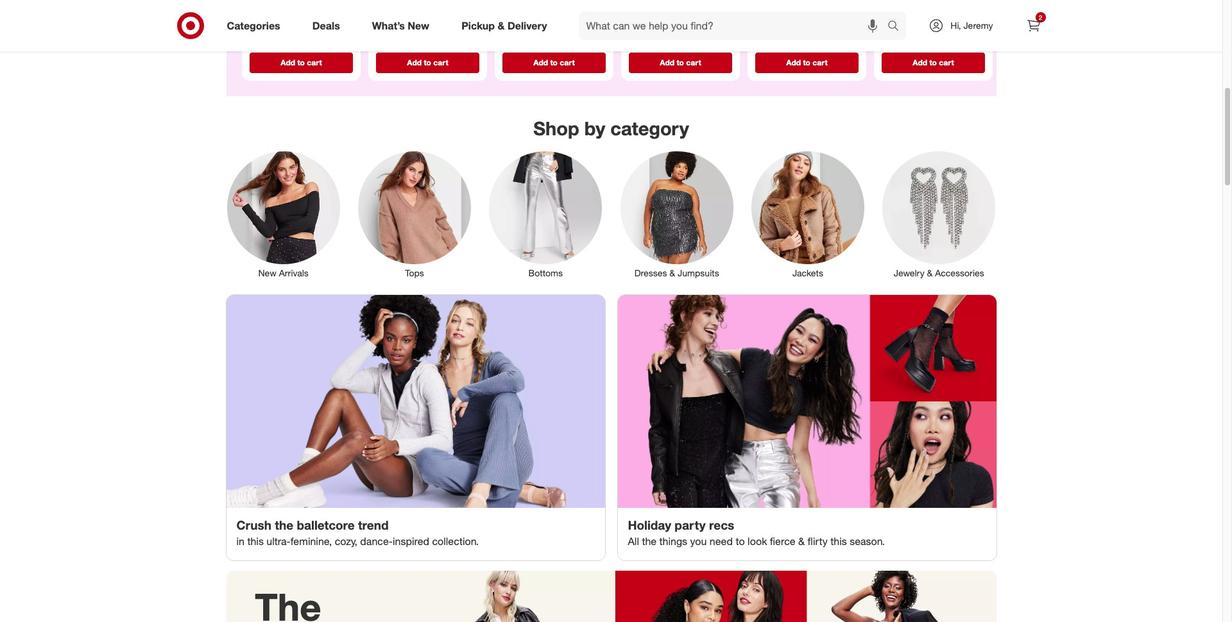 Task type: locate. For each thing, give the bounding box(es) containing it.
to down necklace
[[297, 58, 305, 67]]

3 add to cart button from the left
[[502, 52, 606, 73]]

silver inside 'women's high-rise metallic flare pants - wild fable™ silver 16'
[[681, 35, 703, 46]]

carousel region
[[226, 0, 997, 106]]

2 cart from the left
[[433, 58, 448, 67]]

arrivals
[[279, 268, 309, 279]]

fable™ down flare
[[651, 35, 678, 46]]

0 horizontal spatial women's
[[379, 22, 416, 33]]

add down claw
[[913, 58, 928, 67]]

women's for metallic
[[632, 13, 669, 23]]

- down full
[[424, 45, 427, 56]]

1 horizontal spatial the
[[642, 535, 657, 548]]

in
[[237, 535, 245, 548]]

add to cart
[[281, 58, 322, 67], [534, 58, 575, 67], [660, 58, 701, 67], [787, 58, 828, 67], [913, 58, 954, 67]]

new left the arrivals
[[258, 268, 277, 279]]

& right dresses
[[670, 268, 676, 279]]

0 vertical spatial new
[[408, 19, 430, 32]]

inspired
[[393, 535, 430, 548]]

wild inside 'women's high-rise metallic flare pants - wild fable™ silver 16'
[[632, 35, 649, 46]]

6 add from the left
[[913, 58, 928, 67]]

what's new
[[372, 19, 430, 32]]

1 add to cart button from the left
[[249, 52, 353, 73]]

5 add to cart button from the left
[[756, 52, 859, 73]]

wild inside the 'women's shine knit tiny tank top - wild fable™ black xxs'
[[821, 24, 838, 35]]

clip
[[963, 24, 979, 35]]

cozy,
[[335, 535, 358, 548]]

look
[[748, 535, 768, 548]]

the inside crush the balletcore trend in this ultra-feminine, cozy, dance-inspired collection.
[[275, 518, 294, 533]]

heart
[[275, 13, 298, 23]]

5 add from the left
[[787, 58, 801, 67]]

add to cart down 'pink'
[[534, 58, 575, 67]]

wild
[[330, 24, 347, 35], [821, 24, 838, 35], [505, 33, 522, 44], [632, 35, 649, 46], [891, 35, 908, 46], [430, 45, 447, 56]]

feminine,
[[291, 535, 332, 548]]

2 add to cart from the left
[[534, 58, 575, 67]]

add to cart down flare
[[660, 58, 701, 67]]

to down 'pink'
[[550, 58, 558, 67]]

women's up tank
[[758, 13, 795, 23]]

4 add to cart button from the left
[[629, 52, 732, 73]]

fable™
[[525, 33, 552, 44], [252, 35, 279, 46], [651, 35, 678, 46], [758, 35, 785, 46], [910, 35, 937, 46], [450, 45, 476, 56]]

2 silver from the left
[[681, 35, 703, 46]]

silver for women's high-rise metallic flare pants - wild fable™ silver 16
[[681, 35, 703, 46]]

fable™ down claw
[[910, 35, 937, 46]]

things
[[660, 535, 688, 548]]

add to cart for women's shine knit tiny tank top - wild fable™ black xxs
[[787, 58, 828, 67]]

add to cart button down the black
[[756, 52, 859, 73]]

wild inside metal rhinestone butterfly claw hair clip - wild fable™ silver
[[891, 35, 908, 46]]

jackets
[[793, 268, 824, 279]]

wild down zip-
[[430, 45, 447, 56]]

shine
[[798, 13, 821, 23]]

1 silver from the left
[[281, 35, 303, 46]]

- right top
[[815, 24, 818, 35]]

women's for full
[[379, 22, 416, 33]]

fable™ down up
[[450, 45, 476, 56]]

wild down value
[[505, 33, 522, 44]]

pickup & delivery
[[462, 19, 547, 32]]

women's inside the 'women's shine knit tiny tank top - wild fable™ black xxs'
[[758, 13, 795, 23]]

this inside holiday party recs all the things you need to look fierce & flirty this season.
[[831, 535, 847, 548]]

wild inside women's faux shearling full zip-up sweatshirt - wild fable™ add to cart
[[430, 45, 447, 56]]

to inside holiday party recs all the things you need to look fierce & flirty this season.
[[736, 535, 745, 548]]

butterfly
[[885, 24, 919, 35]]

cart down xxs
[[813, 58, 828, 67]]

faux
[[418, 22, 438, 33]]

the right all
[[642, 535, 657, 548]]

1 add to cart from the left
[[281, 58, 322, 67]]

add down puffy heart rope choker necklace - wild fable™ silver
[[281, 58, 295, 67]]

add to cart button down metal rhinestone butterfly claw hair clip - wild fable™ silver
[[882, 52, 985, 73]]

silver
[[281, 35, 303, 46], [681, 35, 703, 46], [940, 35, 962, 46]]

-
[[591, 22, 595, 33], [324, 24, 327, 35], [713, 24, 716, 35], [815, 24, 818, 35], [885, 35, 888, 46], [424, 45, 427, 56]]

wild down the butterfly
[[891, 35, 908, 46]]

puffy
[[252, 13, 273, 23]]

women's
[[632, 13, 669, 23], [758, 13, 795, 23], [379, 22, 416, 33]]

fable™ inside metal rhinestone butterfly claw hair clip - wild fable™ silver
[[910, 35, 937, 46]]

cart down pants
[[686, 58, 701, 67]]

new inside "link"
[[258, 268, 277, 279]]

add to cart button down 'pink'
[[502, 52, 606, 73]]

0 horizontal spatial new
[[258, 268, 277, 279]]

1 vertical spatial new
[[258, 268, 277, 279]]

- up 16
[[713, 24, 716, 35]]

shearling
[[379, 33, 416, 44]]

add to cart button for puffy heart rope choker necklace - wild fable™ silver
[[249, 52, 353, 73]]

- right beanie
[[591, 22, 595, 33]]

to for metal rhinestone butterfly claw hair clip - wild fable™ silver link
[[930, 58, 937, 67]]

fable™ down tiny
[[758, 35, 785, 46]]

cart down hair
[[939, 58, 954, 67]]

1 horizontal spatial this
[[831, 535, 847, 548]]

jewelry
[[894, 268, 925, 279]]

& left flirty
[[799, 535, 805, 548]]

& right jewelry
[[928, 268, 933, 279]]

silver down hair
[[940, 35, 962, 46]]

to down metal rhinestone butterfly claw hair clip - wild fable™ silver
[[930, 58, 937, 67]]

women's up metallic
[[632, 13, 669, 23]]

add to cart button for women's high-rise metallic flare pants - wild fable™ silver 16
[[629, 52, 732, 73]]

2 this from the left
[[831, 535, 847, 548]]

value ribbed beanie - wild fable™ pink link
[[500, 0, 608, 50]]

add
[[281, 58, 295, 67], [407, 58, 422, 67], [534, 58, 548, 67], [660, 58, 675, 67], [787, 58, 801, 67], [913, 58, 928, 67]]

add to cart down necklace
[[281, 58, 322, 67]]

cart down necklace
[[307, 58, 322, 67]]

to for women's high-rise metallic flare pants - wild fable™ silver 16 link
[[677, 58, 684, 67]]

0 horizontal spatial this
[[247, 535, 264, 548]]

to for 'women's shine knit tiny tank top - wild fable™ black xxs' link
[[803, 58, 811, 67]]

wild right necklace
[[330, 24, 347, 35]]

women's inside 'women's high-rise metallic flare pants - wild fable™ silver 16'
[[632, 13, 669, 23]]

deals
[[313, 19, 340, 32]]

wild down metallic
[[632, 35, 649, 46]]

What can we help you find? suggestions appear below search field
[[579, 12, 892, 40]]

add to cart down the black
[[787, 58, 828, 67]]

- right necklace
[[324, 24, 327, 35]]

2 horizontal spatial silver
[[940, 35, 962, 46]]

jewelry & accessories link
[[874, 149, 1005, 280]]

add to cart down metal rhinestone butterfly claw hair clip - wild fable™ silver
[[913, 58, 954, 67]]

this right flirty
[[831, 535, 847, 548]]

cart for women's shine knit tiny tank top - wild fable™ black xxs
[[813, 58, 828, 67]]

& inside holiday party recs all the things you need to look fierce & flirty this season.
[[799, 535, 805, 548]]

fable™ inside 'women's high-rise metallic flare pants - wild fable™ silver 16'
[[651, 35, 678, 46]]

this right in
[[247, 535, 264, 548]]

3 add from the left
[[534, 58, 548, 67]]

fable™ inside women's faux shearling full zip-up sweatshirt - wild fable™ add to cart
[[450, 45, 476, 56]]

what's new link
[[361, 12, 446, 40]]

1 vertical spatial the
[[642, 535, 657, 548]]

add down the black
[[787, 58, 801, 67]]

0 horizontal spatial the
[[275, 518, 294, 533]]

search button
[[883, 12, 913, 42]]

add down sweatshirt
[[407, 58, 422, 67]]

add to cart button down necklace
[[249, 52, 353, 73]]

& left value
[[498, 19, 505, 32]]

what's
[[372, 19, 405, 32]]

silver down necklace
[[281, 35, 303, 46]]

puffy heart rope choker necklace - wild fable™ silver
[[252, 13, 347, 46]]

add to cart for women's high-rise metallic flare pants - wild fable™ silver 16
[[660, 58, 701, 67]]

3 silver from the left
[[940, 35, 962, 46]]

3 add to cart from the left
[[660, 58, 701, 67]]

add to cart button down flare
[[629, 52, 732, 73]]

2 horizontal spatial women's
[[758, 13, 795, 23]]

add to cart for metal rhinestone butterfly claw hair clip - wild fable™ silver
[[913, 58, 954, 67]]

dresses & jumpsuits link
[[612, 149, 743, 280]]

cart down 'pink'
[[560, 58, 575, 67]]

tops
[[405, 268, 424, 279]]

cart down zip-
[[433, 58, 448, 67]]

4 cart from the left
[[686, 58, 701, 67]]

2
[[1039, 13, 1043, 21]]

- inside 'women's high-rise metallic flare pants - wild fable™ silver 16'
[[713, 24, 716, 35]]

- down search
[[885, 35, 888, 46]]

4 add to cart from the left
[[787, 58, 828, 67]]

fable™ down choker
[[252, 35, 279, 46]]

& for accessories
[[928, 268, 933, 279]]

to left look
[[736, 535, 745, 548]]

up
[[451, 33, 463, 44]]

holiday party recs all the things you need to look fierce & flirty this season.
[[628, 518, 886, 548]]

- inside women's faux shearling full zip-up sweatshirt - wild fable™ add to cart
[[424, 45, 427, 56]]

1 this from the left
[[247, 535, 264, 548]]

6 add to cart button from the left
[[882, 52, 985, 73]]

new arrivals
[[258, 268, 309, 279]]

category
[[611, 117, 690, 140]]

jumpsuits
[[678, 268, 720, 279]]

4 add from the left
[[660, 58, 675, 67]]

2 add to cart button from the left
[[376, 52, 479, 73]]

5 cart from the left
[[813, 58, 828, 67]]

this
[[247, 535, 264, 548], [831, 535, 847, 548]]

hi,
[[951, 20, 962, 31]]

6 cart from the left
[[939, 58, 954, 67]]

need
[[710, 535, 733, 548]]

1 horizontal spatial silver
[[681, 35, 703, 46]]

silver down pants
[[681, 35, 703, 46]]

1 horizontal spatial women's
[[632, 13, 669, 23]]

to down the black
[[803, 58, 811, 67]]

party
[[675, 518, 706, 533]]

add down 'women's high-rise metallic flare pants - wild fable™ silver 16'
[[660, 58, 675, 67]]

jeremy
[[964, 20, 994, 31]]

women's up shearling
[[379, 22, 416, 33]]

16
[[705, 35, 715, 46]]

0 vertical spatial the
[[275, 518, 294, 533]]

to
[[297, 58, 305, 67], [424, 58, 431, 67], [550, 58, 558, 67], [677, 58, 684, 67], [803, 58, 811, 67], [930, 58, 937, 67], [736, 535, 745, 548]]

cart for women's high-rise metallic flare pants - wild fable™ silver 16
[[686, 58, 701, 67]]

add to cart button for women's faux shearling full zip-up sweatshirt - wild fable™
[[376, 52, 479, 73]]

2 link
[[1020, 12, 1048, 40]]

add to cart button for women's shine knit tiny tank top - wild fable™ black xxs
[[756, 52, 859, 73]]

pants
[[688, 24, 710, 35]]

pink
[[554, 33, 571, 44]]

1 add from the left
[[281, 58, 295, 67]]

silver inside puffy heart rope choker necklace - wild fable™ silver
[[281, 35, 303, 46]]

wild down knit
[[821, 24, 838, 35]]

new up full
[[408, 19, 430, 32]]

jackets link
[[743, 149, 874, 280]]

add to cart button down full
[[376, 52, 479, 73]]

women's high-rise metallic flare pants - wild fable™ silver 16 link
[[626, 0, 735, 50]]

women's inside women's faux shearling full zip-up sweatshirt - wild fable™ add to cart
[[379, 22, 416, 33]]

high-
[[671, 13, 693, 23]]

the up ultra-
[[275, 518, 294, 533]]

1 cart from the left
[[307, 58, 322, 67]]

metal rhinestone butterfly claw hair clip - wild fable™ silver link
[[879, 0, 988, 50]]

add down value ribbed beanie - wild fable™ pink
[[534, 58, 548, 67]]

0 horizontal spatial silver
[[281, 35, 303, 46]]

to down flare
[[677, 58, 684, 67]]

the
[[275, 518, 294, 533], [642, 535, 657, 548]]

to down full
[[424, 58, 431, 67]]

fable™ down the ribbed
[[525, 33, 552, 44]]

new
[[408, 19, 430, 32], [258, 268, 277, 279]]

2 add from the left
[[407, 58, 422, 67]]

cart
[[307, 58, 322, 67], [433, 58, 448, 67], [560, 58, 575, 67], [686, 58, 701, 67], [813, 58, 828, 67], [939, 58, 954, 67]]

silver inside metal rhinestone butterfly claw hair clip - wild fable™ silver
[[940, 35, 962, 46]]

hair
[[944, 24, 960, 35]]

5 add to cart from the left
[[913, 58, 954, 67]]

dresses & jumpsuits
[[635, 268, 720, 279]]



Task type: vqa. For each thing, say whether or not it's contained in the screenshot.
the right Silver
yes



Task type: describe. For each thing, give the bounding box(es) containing it.
this inside crush the balletcore trend in this ultra-feminine, cozy, dance-inspired collection.
[[247, 535, 264, 548]]

tank
[[777, 24, 795, 35]]

3 cart from the left
[[560, 58, 575, 67]]

wild inside value ribbed beanie - wild fable™ pink
[[505, 33, 522, 44]]

to inside women's faux shearling full zip-up sweatshirt - wild fable™ add to cart
[[424, 58, 431, 67]]

add for puffy heart rope choker necklace - wild fable™ silver
[[281, 58, 295, 67]]

claw
[[921, 24, 941, 35]]

fable™ inside value ribbed beanie - wild fable™ pink
[[525, 33, 552, 44]]

to for puffy heart rope choker necklace - wild fable™ silver link
[[297, 58, 305, 67]]

pickup & delivery link
[[451, 12, 564, 40]]

pickup
[[462, 19, 495, 32]]

collection.
[[433, 535, 479, 548]]

women's faux shearling full zip-up sweatshirt - wild fable™ add to cart
[[379, 22, 476, 67]]

add to cart button for metal rhinestone butterfly claw hair clip - wild fable™ silver
[[882, 52, 985, 73]]

zip-
[[435, 33, 451, 44]]

the inside holiday party recs all the things you need to look fierce & flirty this season.
[[642, 535, 657, 548]]

necklace
[[284, 24, 321, 35]]

black
[[787, 35, 810, 46]]

xxs
[[812, 35, 829, 46]]

- inside value ribbed beanie - wild fable™ pink
[[591, 22, 595, 33]]

rope
[[300, 13, 322, 23]]

shop
[[534, 117, 580, 140]]

fable™ inside the 'women's shine knit tiny tank top - wild fable™ black xxs'
[[758, 35, 785, 46]]

sweatshirt
[[379, 45, 421, 56]]

- inside the 'women's shine knit tiny tank top - wild fable™ black xxs'
[[815, 24, 818, 35]]

full
[[419, 33, 433, 44]]

hi, jeremy
[[951, 20, 994, 31]]

puffy heart rope choker necklace - wild fable™ silver link
[[247, 0, 355, 50]]

choker
[[252, 24, 281, 35]]

delivery
[[508, 19, 547, 32]]

add for women's shine knit tiny tank top - wild fable™ black xxs
[[787, 58, 801, 67]]

categories
[[227, 19, 280, 32]]

dance-
[[360, 535, 393, 548]]

women's faux shearling full zip-up sweatshirt - wild fable™ link
[[373, 0, 482, 56]]

by
[[585, 117, 606, 140]]

crush the balletcore trend in this ultra-feminine, cozy, dance-inspired collection.
[[237, 518, 479, 548]]

dresses
[[635, 268, 668, 279]]

value
[[505, 22, 527, 33]]

women's for tiny
[[758, 13, 795, 23]]

all
[[628, 535, 640, 548]]

tops link
[[349, 149, 480, 280]]

flare
[[665, 24, 685, 35]]

new arrivals link
[[218, 149, 349, 280]]

metal rhinestone butterfly claw hair clip - wild fable™ silver
[[885, 13, 979, 46]]

women's high-rise metallic flare pants - wild fable™ silver 16
[[632, 13, 716, 46]]

add for metal rhinestone butterfly claw hair clip - wild fable™ silver
[[913, 58, 928, 67]]

top
[[798, 24, 812, 35]]

to for the 'value ribbed beanie - wild fable™ pink' link
[[550, 58, 558, 67]]

crush
[[237, 518, 272, 533]]

silver for metal rhinestone butterfly claw hair clip - wild fable™ silver
[[940, 35, 962, 46]]

categories link
[[216, 12, 297, 40]]

- inside puffy heart rope choker necklace - wild fable™ silver
[[324, 24, 327, 35]]

trend
[[358, 518, 389, 533]]

cart inside women's faux shearling full zip-up sweatshirt - wild fable™ add to cart
[[433, 58, 448, 67]]

fable™ inside puffy heart rope choker necklace - wild fable™ silver
[[252, 35, 279, 46]]

rhinestone
[[909, 13, 955, 23]]

ribbed
[[529, 22, 558, 33]]

add inside women's faux shearling full zip-up sweatshirt - wild fable™ add to cart
[[407, 58, 422, 67]]

add for women's high-rise metallic flare pants - wild fable™ silver 16
[[660, 58, 675, 67]]

beanie
[[561, 22, 589, 33]]

recs
[[710, 518, 735, 533]]

holiday
[[628, 518, 672, 533]]

1 horizontal spatial new
[[408, 19, 430, 32]]

& for jumpsuits
[[670, 268, 676, 279]]

cart for puffy heart rope choker necklace - wild fable™ silver
[[307, 58, 322, 67]]

- inside metal rhinestone butterfly claw hair clip - wild fable™ silver
[[885, 35, 888, 46]]

you
[[691, 535, 707, 548]]

knit
[[823, 13, 839, 23]]

cart for metal rhinestone butterfly claw hair clip - wild fable™ silver
[[939, 58, 954, 67]]

add to cart for puffy heart rope choker necklace - wild fable™ silver
[[281, 58, 322, 67]]

flirty
[[808, 535, 828, 548]]

value ribbed beanie - wild fable™ pink
[[505, 22, 595, 44]]

season.
[[850, 535, 886, 548]]

bottoms
[[529, 268, 563, 279]]

metal
[[885, 13, 907, 23]]

women's shine knit tiny tank top - wild fable™ black xxs link
[[753, 0, 861, 50]]

metallic
[[632, 24, 663, 35]]

shop by category
[[534, 117, 690, 140]]

bottoms link
[[480, 149, 612, 280]]

women's shine knit tiny tank top - wild fable™ black xxs
[[758, 13, 839, 46]]

deals link
[[302, 12, 356, 40]]

accessories
[[936, 268, 985, 279]]

& for delivery
[[498, 19, 505, 32]]

wild inside puffy heart rope choker necklace - wild fable™ silver
[[330, 24, 347, 35]]

tiny
[[758, 24, 775, 35]]

fierce
[[770, 535, 796, 548]]

ultra-
[[267, 535, 291, 548]]

jewelry & accessories
[[894, 268, 985, 279]]



